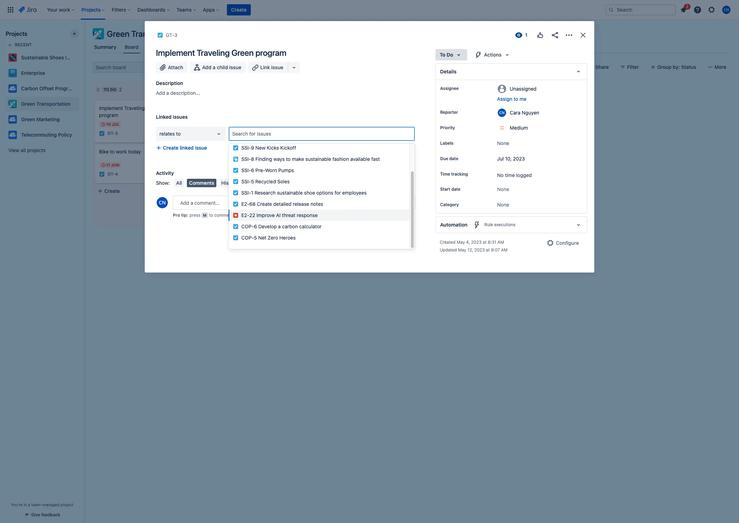 Task type: locate. For each thing, give the bounding box(es) containing it.
6 for ssi-
[[251, 167, 254, 173]]

list
[[147, 44, 155, 50]]

jul left '10,' in the top of the page
[[497, 156, 504, 162]]

medium image up all
[[175, 171, 181, 177]]

medium image down research
[[264, 199, 270, 204]]

1 vertical spatial for
[[335, 190, 341, 196]]

ssi- up the 8
[[241, 145, 251, 151]]

0 vertical spatial implement
[[156, 48, 195, 58]]

gt- down 11 jun
[[108, 172, 115, 177]]

program
[[255, 48, 286, 58], [99, 112, 118, 118]]

5 for cop-
[[254, 235, 257, 241]]

gt-3
[[166, 32, 177, 38], [108, 131, 118, 136]]

carbon
[[282, 223, 298, 229]]

1 vertical spatial date
[[451, 187, 461, 192]]

2 e2- from the top
[[241, 212, 249, 218]]

sustainable right the make
[[305, 156, 331, 162]]

0 vertical spatial sustainable
[[305, 156, 331, 162]]

ssi- for 1
[[241, 190, 251, 196]]

date for none
[[451, 187, 461, 192]]

1 vertical spatial 2
[[119, 86, 122, 92]]

1 vertical spatial at
[[486, 247, 490, 253]]

task image down 10 july 2023 image
[[99, 131, 105, 136]]

ssi-6 pre-worn pumps
[[241, 167, 294, 173]]

0 vertical spatial may
[[211, 132, 220, 136]]

create
[[231, 7, 247, 12], [163, 145, 179, 151], [104, 188, 120, 194], [257, 201, 272, 207]]

no
[[497, 172, 504, 178]]

1 vertical spatial add
[[156, 90, 165, 96]]

9
[[251, 145, 254, 151]]

a
[[213, 64, 216, 70], [166, 90, 169, 96], [278, 223, 281, 229], [28, 502, 30, 507]]

3 none from the top
[[497, 202, 509, 208]]

1 horizontal spatial add
[[202, 64, 212, 70]]

ssi-
[[241, 145, 251, 151], [241, 156, 251, 162], [241, 167, 251, 173], [241, 178, 251, 184], [241, 190, 251, 196]]

2023 right '10,' in the top of the page
[[513, 156, 525, 162]]

may left 4,
[[457, 240, 465, 245]]

2 vertical spatial none
[[497, 202, 509, 208]]

0 vertical spatial create button
[[227, 4, 251, 15]]

ways
[[273, 156, 285, 162]]

do up 'details'
[[447, 52, 453, 58]]

green transportation down offset
[[21, 101, 71, 107]]

1 vertical spatial to
[[104, 87, 109, 92]]

cara nguyen image up description
[[165, 61, 176, 73]]

to right ways
[[286, 156, 291, 162]]

green transportation
[[107, 29, 186, 39], [21, 101, 71, 107]]

copy link to issue image
[[176, 32, 182, 38]]

e2- for 68
[[241, 201, 249, 207]]

cop- left net
[[241, 235, 254, 241]]

gt- inside implement traveling green program "dialog"
[[166, 32, 174, 38]]

green inside "dialog"
[[231, 48, 254, 58]]

1 vertical spatial 3
[[115, 131, 118, 136]]

tariq douglas image left add people image
[[174, 61, 186, 73]]

green marketing link
[[6, 112, 76, 126]]

2 ssi- from the top
[[241, 156, 251, 162]]

projects
[[27, 147, 46, 153]]

program inside implement traveling green program
[[99, 112, 118, 118]]

0 horizontal spatial program
[[99, 112, 118, 118]]

1 inside implement traveling green program "dialog"
[[251, 190, 253, 196]]

pumps
[[278, 167, 294, 173]]

for right search
[[249, 131, 256, 137]]

ssi- down the 8
[[241, 167, 251, 173]]

1 vertical spatial 5
[[214, 199, 217, 204]]

due date pin to top. only you can see pinned fields. image
[[460, 156, 465, 162]]

0 horizontal spatial create button
[[93, 185, 188, 197]]

summary
[[94, 44, 116, 50]]

ssi- for 6
[[241, 167, 251, 173]]

0
[[208, 211, 211, 217]]

jul right "10"
[[112, 122, 119, 126]]

gt- down 14 jul
[[207, 199, 214, 204]]

0 horizontal spatial issues
[[173, 114, 188, 120]]

implement
[[156, 48, 195, 58], [99, 105, 123, 111]]

primary element
[[4, 0, 606, 20]]

jira image
[[18, 5, 36, 14], [18, 5, 36, 14]]

may
[[211, 132, 220, 136], [457, 240, 465, 245], [458, 247, 466, 253]]

transportation
[[131, 29, 186, 39], [36, 101, 71, 107]]

task image
[[99, 131, 105, 136], [198, 142, 204, 148], [198, 199, 204, 204]]

0 horizontal spatial 2
[[119, 86, 122, 92]]

1 cop- from the top
[[241, 223, 254, 229]]

to right relates at the top left of the page
[[176, 131, 181, 137]]

2023
[[513, 156, 525, 162], [471, 240, 482, 245], [474, 247, 485, 253]]

gt-4
[[108, 172, 118, 177]]

get
[[198, 174, 206, 180]]

0 horizontal spatial to
[[104, 87, 109, 92]]

issue right link on the top left of page
[[271, 64, 283, 70]]

date left due date pin to top. only you can see pinned fields. image
[[449, 156, 458, 161]]

1 vertical spatial none
[[497, 186, 509, 192]]

soles
[[277, 178, 290, 184]]

create button inside primary element
[[227, 4, 251, 15]]

1 vertical spatial program
[[99, 112, 118, 118]]

1 horizontal spatial to
[[440, 52, 446, 58]]

to
[[514, 96, 518, 102], [176, 131, 181, 137], [110, 149, 115, 155], [286, 156, 291, 162], [209, 213, 213, 218]]

ssi-1 research sustainable shoe options for employees
[[241, 190, 367, 196]]

0 vertical spatial 2
[[686, 4, 689, 9]]

all
[[176, 180, 182, 186]]

0 vertical spatial at
[[483, 240, 487, 245]]

1 ssi- from the top
[[241, 145, 251, 151]]

today
[[128, 149, 141, 155]]

to for bike
[[110, 149, 115, 155]]

0 vertical spatial to
[[440, 52, 446, 58]]

add down description
[[156, 90, 165, 96]]

labels pin to top. only you can see pinned fields. image
[[455, 141, 461, 146]]

menu bar containing all
[[173, 179, 269, 187]]

4 ssi- from the top
[[241, 178, 251, 184]]

2023 right 4,
[[471, 240, 482, 245]]

cara nguyen image up ai
[[272, 197, 280, 206]]

0 horizontal spatial do
[[110, 87, 116, 92]]

add a child issue button
[[190, 62, 246, 73]]

to inside button
[[514, 96, 518, 102]]

view all projects link
[[6, 144, 79, 157]]

close image
[[579, 31, 587, 39]]

1 for ssi-
[[251, 190, 253, 196]]

tab list
[[89, 41, 735, 53]]

to inside "to do" dropdown button
[[440, 52, 446, 58]]

list link
[[146, 41, 157, 53]]

none up executions
[[497, 202, 509, 208]]

implement up "10 jul"
[[99, 105, 123, 111]]

program up "10"
[[99, 112, 118, 118]]

do for to do 2
[[110, 87, 116, 92]]

cop-
[[241, 223, 254, 229], [241, 235, 254, 241]]

share image
[[551, 31, 559, 39]]

implement traveling green program up "10 jul"
[[99, 105, 160, 118]]

1 horizontal spatial 3
[[174, 32, 177, 38]]

link issue button
[[248, 62, 288, 73]]

0 vertical spatial 5
[[251, 178, 254, 184]]

Add a comment… field
[[173, 196, 415, 210]]

rule executions
[[484, 222, 516, 227]]

1 vertical spatial implement
[[99, 105, 123, 111]]

jul right 14
[[211, 188, 219, 193]]

at left 8:31
[[483, 240, 487, 245]]

gt- down "10 jul"
[[108, 131, 115, 136]]

5 left log
[[251, 178, 254, 184]]

gt-3 link
[[166, 31, 177, 39], [108, 131, 118, 137]]

0 horizontal spatial implement
[[99, 105, 123, 111]]

do down search board text field
[[110, 87, 116, 92]]

1 vertical spatial implement traveling green program
[[99, 105, 160, 118]]

2023 right 12,
[[474, 247, 485, 253]]

implement traveling green program inside "dialog"
[[156, 48, 286, 58]]

none down no
[[497, 186, 509, 192]]

may right 26
[[211, 132, 220, 136]]

ssi- for 9
[[241, 145, 251, 151]]

configure
[[556, 240, 579, 246]]

issues up 'high' image
[[257, 131, 271, 137]]

gt-3 link up calendar
[[166, 31, 177, 39]]

1 e2- from the top
[[241, 201, 249, 207]]

time tracking
[[440, 171, 468, 177]]

0 horizontal spatial 3
[[115, 131, 118, 136]]

e2-68 create detailed release notes
[[241, 201, 323, 207]]

3 up calendar
[[174, 32, 177, 38]]

finding
[[255, 156, 272, 162]]

none for category
[[497, 202, 509, 208]]

0 vertical spatial implement traveling green program
[[156, 48, 286, 58]]

to down search board text field
[[104, 87, 109, 92]]

add right add people image
[[202, 64, 212, 70]]

date right start
[[451, 187, 461, 192]]

none up '10,' in the top of the page
[[497, 140, 509, 146]]

ssi- down work
[[241, 190, 251, 196]]

cop- for 5
[[241, 235, 254, 241]]

1 down 26 may
[[214, 142, 216, 147]]

1 horizontal spatial create button
[[227, 4, 251, 15]]

ssi-9 new kicks kickoff
[[241, 145, 296, 151]]

add inside button
[[202, 64, 212, 70]]

ssi- for 5
[[241, 178, 251, 184]]

program inside "dialog"
[[255, 48, 286, 58]]

0 vertical spatial jul
[[112, 122, 119, 126]]

do inside to do 2
[[110, 87, 116, 92]]

0 vertical spatial task image
[[99, 131, 105, 136]]

collapse recent projects image
[[6, 41, 14, 49]]

high image
[[264, 142, 270, 148]]

0 horizontal spatial sustainable
[[277, 190, 303, 196]]

1 horizontal spatial program
[[255, 48, 286, 58]]

1 horizontal spatial for
[[335, 190, 341, 196]]

cara nguyen image
[[165, 61, 176, 73], [272, 197, 280, 206]]

1 horizontal spatial transportation
[[131, 29, 186, 39]]

issues right linked
[[173, 114, 188, 120]]

1 horizontal spatial jul
[[211, 188, 219, 193]]

1 vertical spatial cara nguyen image
[[272, 197, 280, 206]]

all button
[[174, 179, 184, 187]]

kicks
[[267, 145, 279, 151]]

2 none from the top
[[497, 186, 509, 192]]

assignee pin to top. only you can see pinned fields. image
[[460, 86, 466, 91]]

1 vertical spatial cop-
[[241, 235, 254, 241]]

may left 12,
[[458, 247, 466, 253]]

0 horizontal spatial transportation
[[36, 101, 71, 107]]

2 vertical spatial may
[[458, 247, 466, 253]]

at left 9:07 on the right top of page
[[486, 247, 490, 253]]

history
[[221, 180, 238, 186]]

6 down 22
[[254, 223, 257, 229]]

6 left "pre-"
[[251, 167, 254, 173]]

may for created
[[457, 240, 465, 245]]

3
[[174, 32, 177, 38], [115, 131, 118, 136]]

gt- left copy link to issue icon
[[166, 32, 174, 38]]

0 vertical spatial e2-
[[241, 201, 249, 207]]

relates
[[160, 131, 175, 137]]

program up link issue
[[255, 48, 286, 58]]

gt- for work
[[108, 172, 115, 177]]

task image
[[157, 32, 163, 38], [99, 171, 105, 177]]

0 horizontal spatial gt-3 link
[[108, 131, 118, 137]]

press
[[190, 213, 200, 218]]

add for add a child issue
[[202, 64, 212, 70]]

8:31
[[488, 240, 496, 245]]

to
[[440, 52, 446, 58], [104, 87, 109, 92]]

1 horizontal spatial green transportation
[[107, 29, 186, 39]]

1 vertical spatial gt-3
[[108, 131, 118, 136]]

1 horizontal spatial gt-3
[[166, 32, 177, 38]]

implement up attach
[[156, 48, 195, 58]]

1 horizontal spatial sustainable
[[305, 156, 331, 162]]

profile image of cara nguyen image
[[157, 197, 168, 208]]

14 july 2023 image
[[200, 188, 205, 194], [200, 188, 205, 194]]

m
[[203, 213, 207, 217]]

newest first image
[[405, 180, 411, 186]]

transportation up list
[[131, 29, 186, 39]]

1 vertical spatial 1
[[251, 190, 253, 196]]

11 jun
[[106, 163, 119, 167]]

do inside dropdown button
[[447, 52, 453, 58]]

task image up calendar link
[[157, 32, 163, 38]]

Search board text field
[[93, 62, 147, 72]]

implement inside implement traveling green program
[[99, 105, 123, 111]]

work
[[116, 149, 127, 155]]

to for to do
[[440, 52, 446, 58]]

menu bar
[[173, 179, 269, 187]]

task image down 11 june 2023 icon on the left of page
[[99, 171, 105, 177]]

tariq douglas image right 'high' image
[[272, 141, 280, 149]]

tariq douglas image
[[174, 61, 186, 73], [272, 141, 280, 149]]

0 horizontal spatial for
[[249, 131, 256, 137]]

to right bike
[[110, 149, 115, 155]]

1 vertical spatial do
[[110, 87, 116, 92]]

1 vertical spatial may
[[457, 240, 465, 245]]

for right options
[[335, 190, 341, 196]]

2 inside create banner
[[686, 4, 689, 9]]

5 down 14 jul
[[214, 199, 217, 204]]

details element
[[436, 63, 587, 80]]

2 horizontal spatial jul
[[497, 156, 504, 162]]

1 vertical spatial task image
[[198, 142, 204, 148]]

assign to me
[[497, 96, 527, 102]]

e2- up 22
[[241, 201, 249, 207]]

may for 26
[[211, 132, 220, 136]]

5 left net
[[254, 235, 257, 241]]

jul for program
[[112, 122, 119, 126]]

to for to do 2
[[104, 87, 109, 92]]

medium image
[[175, 131, 181, 136]]

1 horizontal spatial do
[[447, 52, 453, 58]]

ssi-5 recycled soles
[[241, 178, 290, 184]]

3 ssi- from the top
[[241, 167, 251, 173]]

1 down work
[[251, 190, 253, 196]]

ssi- for 8
[[241, 156, 251, 162]]

e2-
[[241, 201, 249, 207], [241, 212, 249, 218]]

am right 9:07 on the right top of page
[[501, 247, 508, 253]]

0 vertical spatial 1
[[214, 142, 216, 147]]

5
[[251, 178, 254, 184], [214, 199, 217, 204], [254, 235, 257, 241]]

gt- for the
[[207, 199, 214, 204]]

10 july 2023 image
[[100, 122, 106, 127]]

11 june 2023 image
[[100, 162, 106, 168]]

2 vertical spatial jul
[[211, 188, 219, 193]]

2 vertical spatial 5
[[254, 235, 257, 241]]

assignee
[[440, 86, 459, 91]]

issue right child
[[229, 64, 241, 70]]

0 horizontal spatial jul
[[112, 122, 119, 126]]

medium
[[510, 125, 528, 131]]

menu bar inside implement traveling green program "dialog"
[[173, 179, 269, 187]]

do for to do
[[447, 52, 453, 58]]

5 ssi- from the top
[[241, 190, 251, 196]]

e2-22 improve ai threat response
[[241, 212, 318, 218]]

green transportation up list
[[107, 29, 186, 39]]

cancel
[[395, 146, 411, 152]]

medium image
[[175, 171, 181, 177], [264, 199, 270, 204]]

a right in
[[28, 502, 30, 507]]

1 right 0
[[213, 211, 215, 217]]

1 horizontal spatial medium image
[[264, 199, 270, 204]]

due
[[440, 156, 448, 161]]

to inside to do 2
[[104, 87, 109, 92]]

0 vertical spatial date
[[449, 156, 458, 161]]

issue right linked
[[195, 145, 207, 151]]

tracking
[[451, 171, 468, 177]]

1 horizontal spatial issues
[[257, 131, 271, 137]]

summary link
[[93, 41, 118, 53]]

22
[[249, 212, 255, 218]]

transportation down carbon offset program
[[36, 101, 71, 107]]

ssi- left log
[[241, 178, 251, 184]]

gt-3 up calendar
[[166, 32, 177, 38]]

1 vertical spatial green transportation
[[21, 101, 71, 107]]

am right 8:31
[[498, 240, 504, 245]]

gt-3 link down "10 jul"
[[108, 131, 118, 137]]

sustainable
[[305, 156, 331, 162], [277, 190, 303, 196]]

sustainable up the add a comment… field at the top of the page
[[277, 190, 303, 196]]

automation
[[440, 222, 468, 228]]

3 down "10 jul"
[[115, 131, 118, 136]]

automation element
[[436, 217, 587, 233]]

3 inside implement traveling green program "dialog"
[[174, 32, 177, 38]]

initiative
[[65, 54, 85, 60]]

implement traveling green program up add a child issue
[[156, 48, 286, 58]]

0 vertical spatial transportation
[[131, 29, 186, 39]]

1 horizontal spatial traveling
[[197, 48, 230, 58]]

1 vertical spatial tariq douglas image
[[272, 141, 280, 149]]

0 vertical spatial 2023
[[513, 156, 525, 162]]

0 horizontal spatial task image
[[99, 171, 105, 177]]

0 horizontal spatial add
[[156, 90, 165, 96]]

task image left 'gt-1' link
[[198, 142, 204, 148]]

task image left gt-5 link
[[198, 199, 204, 204]]

threat
[[282, 212, 295, 218]]

0 horizontal spatial medium image
[[175, 171, 181, 177]]

give
[[31, 512, 40, 518]]

1 vertical spatial sustainable
[[277, 190, 303, 196]]

jul for car
[[211, 188, 219, 193]]

e2- down '68'
[[241, 212, 249, 218]]

0 vertical spatial gt-3
[[166, 32, 177, 38]]

ssi- down 9
[[241, 156, 251, 162]]

1 none from the top
[[497, 140, 509, 146]]

cop- down 22
[[241, 223, 254, 229]]

comments
[[189, 180, 214, 186]]

to do 2
[[104, 86, 122, 92]]

0 vertical spatial cara nguyen image
[[165, 61, 176, 73]]

2 cop- from the top
[[241, 235, 254, 241]]

gt-5
[[207, 199, 217, 204]]

out
[[208, 174, 216, 180]]

0 vertical spatial 6
[[251, 167, 254, 173]]

1 horizontal spatial 2
[[686, 4, 689, 9]]

a left child
[[213, 64, 216, 70]]

a down description
[[166, 90, 169, 96]]

no time logged
[[497, 172, 532, 178]]

1 horizontal spatial implement
[[156, 48, 195, 58]]

Linked issues text field
[[232, 130, 234, 137]]

cop- for 6
[[241, 223, 254, 229]]

offset
[[39, 85, 54, 91]]

to left me
[[514, 96, 518, 102]]

0 vertical spatial do
[[447, 52, 453, 58]]

to up 'details'
[[440, 52, 446, 58]]

gt-3 down "10 jul"
[[108, 131, 118, 136]]



Task type: describe. For each thing, give the bounding box(es) containing it.
1 horizontal spatial cara nguyen image
[[272, 197, 280, 206]]

1 vertical spatial 2023
[[471, 240, 482, 245]]

1 vertical spatial medium image
[[264, 199, 270, 204]]

14 jul
[[205, 188, 219, 193]]

rule
[[484, 222, 493, 227]]

2 vertical spatial 2023
[[474, 247, 485, 253]]

1 horizontal spatial issue
[[229, 64, 241, 70]]

comment
[[214, 213, 233, 218]]

2 horizontal spatial issue
[[271, 64, 283, 70]]

relates to
[[160, 131, 181, 137]]

1 vertical spatial issues
[[257, 131, 271, 137]]

pro
[[173, 213, 180, 218]]

recent
[[15, 42, 32, 47]]

0 vertical spatial tariq douglas image
[[174, 61, 186, 73]]

actions button
[[470, 49, 516, 60]]

0 vertical spatial am
[[498, 240, 504, 245]]

gt- for green
[[108, 131, 115, 136]]

show:
[[156, 180, 170, 186]]

reporter
[[440, 110, 458, 115]]

pages
[[244, 44, 258, 50]]

e2- for 22
[[241, 212, 249, 218]]

kickoff
[[280, 145, 296, 151]]

make
[[292, 156, 304, 162]]

actions image
[[565, 31, 573, 39]]

cara
[[510, 109, 521, 115]]

details
[[440, 69, 457, 74]]

calculator
[[299, 223, 322, 229]]

11
[[106, 163, 110, 167]]

create banner
[[0, 0, 739, 20]]

activity
[[156, 170, 174, 176]]

link issue
[[260, 64, 283, 70]]

1 vertical spatial am
[[501, 247, 508, 253]]

gt- down 26 may
[[207, 142, 214, 147]]

linked
[[180, 145, 194, 151]]

Search field
[[606, 4, 676, 15]]

actions
[[484, 52, 502, 58]]

0 horizontal spatial cara nguyen image
[[165, 61, 176, 73]]

link
[[260, 64, 270, 70]]

11 june 2023 image
[[100, 162, 106, 168]]

detailed
[[273, 201, 292, 207]]

none for labels
[[497, 140, 509, 146]]

task image for bike to work today
[[99, 131, 105, 136]]

due date
[[440, 156, 458, 161]]

priority
[[440, 125, 455, 130]]

created may 4, 2023 at 8:31 am updated may 12, 2023 at 9:07 am
[[440, 240, 508, 253]]

give feedback button
[[20, 509, 64, 521]]

pages link
[[243, 41, 260, 53]]

issues
[[267, 44, 282, 50]]

bike to work today
[[99, 149, 141, 155]]

add for add a description...
[[156, 90, 165, 96]]

available
[[350, 156, 370, 162]]

5 for ssi-
[[251, 178, 254, 184]]

log
[[259, 180, 266, 186]]

linked issues
[[156, 114, 188, 120]]

68
[[249, 201, 256, 207]]

fast
[[371, 156, 380, 162]]

response
[[297, 212, 318, 218]]

jun
[[111, 163, 119, 167]]

10
[[106, 122, 111, 126]]

start
[[440, 187, 450, 192]]

add a description...
[[156, 90, 200, 96]]

me
[[520, 96, 527, 102]]

14
[[205, 188, 210, 193]]

get out the car
[[198, 174, 234, 180]]

open image
[[215, 130, 223, 138]]

a left carbon
[[278, 223, 281, 229]]

jul inside implement traveling green program "dialog"
[[497, 156, 504, 162]]

net
[[258, 235, 266, 241]]

pre-
[[255, 167, 265, 173]]

configure link
[[542, 238, 583, 249]]

add people image
[[190, 63, 198, 71]]

0 / 1
[[208, 211, 215, 217]]

work log button
[[243, 179, 268, 187]]

the
[[217, 174, 225, 180]]

1 vertical spatial gt-3 link
[[108, 131, 118, 137]]

2 vertical spatial task image
[[198, 199, 204, 204]]

0 horizontal spatial green transportation
[[21, 101, 71, 107]]

projects
[[6, 31, 27, 37]]

implement inside "dialog"
[[156, 48, 195, 58]]

none for start date
[[497, 186, 509, 192]]

release
[[293, 201, 309, 207]]

notes
[[311, 201, 323, 207]]

date for jul 10, 2023
[[449, 156, 458, 161]]

cop-5 net zero heroes
[[241, 235, 296, 241]]

to for assign
[[514, 96, 518, 102]]

to right m
[[209, 213, 213, 218]]

12,
[[468, 247, 473, 253]]

to for relates
[[176, 131, 181, 137]]

0 vertical spatial medium image
[[175, 171, 181, 177]]

10 jul
[[106, 122, 119, 126]]

new
[[255, 145, 266, 151]]

implement traveling green program dialog
[[145, 21, 594, 273]]

linked
[[156, 114, 172, 120]]

description
[[156, 80, 183, 86]]

cop-6 develop a carbon calculator
[[241, 223, 322, 229]]

telecommuting policy
[[21, 132, 72, 138]]

sustainable shoes initiative link
[[6, 51, 85, 65]]

green marketing
[[21, 116, 60, 122]]

0 horizontal spatial traveling
[[124, 105, 145, 111]]

9:07
[[491, 247, 500, 253]]

task image for get out the car
[[198, 142, 204, 148]]

a inside add a child issue button
[[213, 64, 216, 70]]

ssi-8 finding ways to make sustainable fashion available fast
[[241, 156, 380, 162]]

create inside primary element
[[231, 7, 247, 12]]

shoes
[[50, 54, 64, 60]]

gt-5 link
[[207, 198, 217, 204]]

vote options: no one has voted for this issue yet. image
[[536, 31, 545, 39]]

search image
[[609, 7, 614, 12]]

10 july 2023 image
[[100, 122, 106, 127]]

bike
[[99, 149, 109, 155]]

0 horizontal spatial gt-3
[[108, 131, 118, 136]]

1 vertical spatial create button
[[93, 185, 188, 197]]

1 vertical spatial transportation
[[36, 101, 71, 107]]

marketing
[[36, 116, 60, 122]]

0 vertical spatial task image
[[157, 32, 163, 38]]

policy
[[58, 132, 72, 138]]

priority pin to top. only you can see pinned fields. image
[[457, 125, 462, 131]]

give feedback
[[31, 512, 60, 518]]

link web pages and more image
[[290, 63, 298, 72]]

worn
[[265, 167, 277, 173]]

gt-3 inside implement traveling green program "dialog"
[[166, 32, 177, 38]]

research
[[255, 190, 276, 196]]

2 vertical spatial 1
[[213, 211, 215, 217]]

5 for gt-
[[214, 199, 217, 204]]

time
[[440, 171, 450, 177]]

sustainable
[[21, 54, 48, 60]]

improve
[[257, 212, 275, 218]]

forms link
[[220, 41, 237, 53]]

0 vertical spatial for
[[249, 131, 256, 137]]

tab list containing board
[[89, 41, 735, 53]]

traveling inside "dialog"
[[197, 48, 230, 58]]

calendar
[[164, 44, 185, 50]]

car
[[226, 174, 234, 180]]

6 for cop-
[[254, 223, 257, 229]]

board
[[125, 44, 138, 50]]

ai
[[276, 212, 281, 218]]

green inside implement traveling green program
[[146, 105, 160, 111]]

updated
[[440, 247, 457, 253]]

/
[[211, 211, 213, 217]]

to do
[[440, 52, 453, 58]]

sustainable shoes initiative
[[21, 54, 85, 60]]

feedback
[[41, 512, 60, 518]]

1 for gt-
[[214, 142, 216, 147]]

0 horizontal spatial issue
[[195, 145, 207, 151]]

gt-1 link
[[207, 142, 216, 148]]

0 vertical spatial issues
[[173, 114, 188, 120]]

category
[[440, 202, 459, 207]]

1 horizontal spatial tariq douglas image
[[272, 141, 280, 149]]

nguyen
[[522, 109, 539, 115]]

gt-3 link inside implement traveling green program "dialog"
[[166, 31, 177, 39]]

1 vertical spatial task image
[[99, 171, 105, 177]]



Task type: vqa. For each thing, say whether or not it's contained in the screenshot.
Initiative
yes



